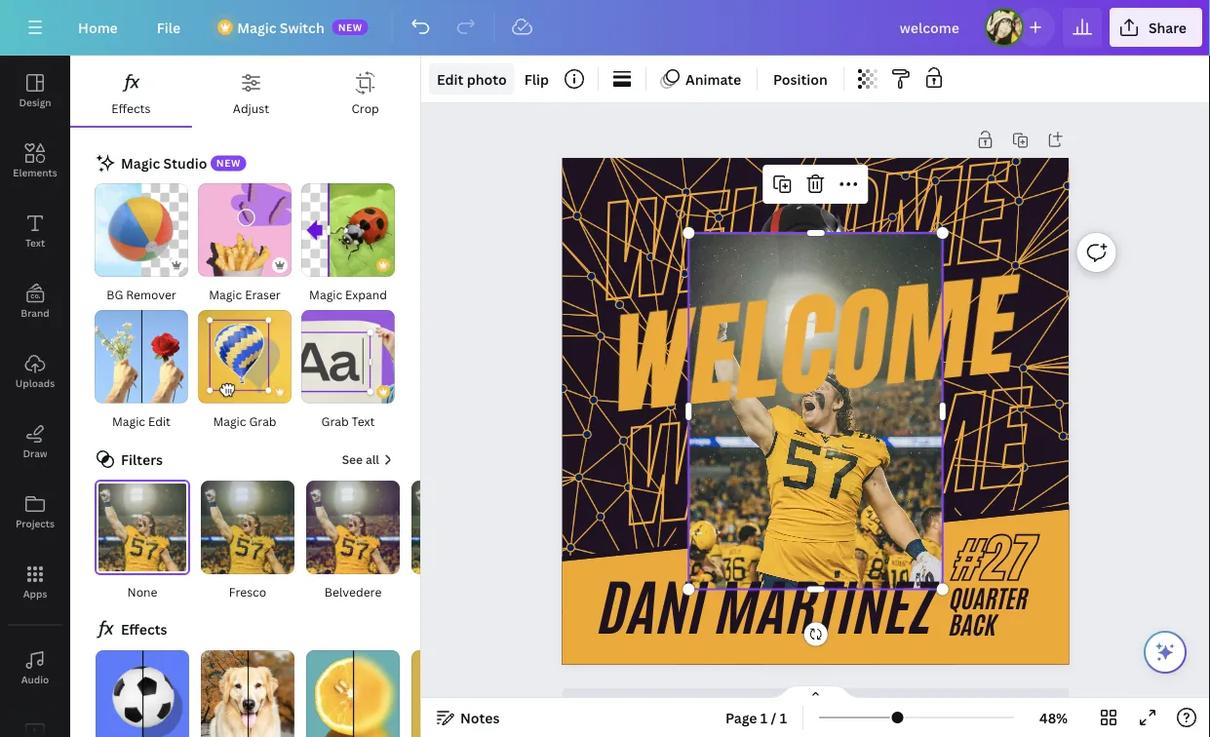 Task type: locate. For each thing, give the bounding box(es) containing it.
auto focus image
[[201, 650, 295, 737]]

1 vertical spatial effects
[[121, 621, 167, 639]]

1 horizontal spatial grab
[[321, 413, 349, 429]]

0 vertical spatial effects
[[111, 100, 151, 116]]

file
[[157, 18, 181, 37]]

1 horizontal spatial 1
[[780, 709, 787, 727]]

flip
[[525, 70, 549, 88]]

fresco
[[229, 584, 267, 600]]

new right switch
[[338, 20, 363, 34]]

crop
[[352, 100, 379, 116]]

effects down none
[[121, 621, 167, 639]]

edit left photo
[[437, 70, 464, 88]]

blur image
[[306, 650, 400, 737]]

magic inside magic eraser button
[[209, 286, 242, 302]]

brand button
[[0, 266, 70, 337]]

#27
[[955, 521, 1036, 598]]

+ add page button
[[563, 688, 1069, 727]]

adjust button
[[192, 56, 310, 126]]

1 vertical spatial new
[[216, 157, 241, 170]]

canva assistant image
[[1154, 641, 1177, 664]]

draw button
[[0, 407, 70, 477]]

new
[[338, 20, 363, 34], [216, 157, 241, 170]]

belvedere
[[325, 584, 382, 600]]

back
[[951, 608, 998, 643]]

magic inside magic edit button
[[112, 413, 145, 429]]

magic inside main menu bar
[[237, 18, 277, 37]]

magic left studio
[[121, 154, 160, 172]]

welcome
[[594, 132, 1015, 336], [605, 244, 1027, 449], [617, 357, 1038, 561]]

magic left switch
[[237, 18, 277, 37]]

projects button
[[0, 477, 70, 547]]

page 1 / 1
[[726, 709, 787, 727]]

1 horizontal spatial edit
[[437, 70, 464, 88]]

edit inside button
[[148, 413, 171, 429]]

side panel tab list
[[0, 56, 70, 737]]

48%
[[1040, 709, 1068, 727]]

magic expand
[[309, 286, 387, 302]]

dani martinez
[[601, 565, 936, 653]]

eraser
[[245, 286, 281, 302]]

all
[[366, 452, 379, 468]]

none
[[127, 584, 157, 600]]

add
[[790, 698, 817, 717]]

text
[[25, 236, 45, 249], [352, 413, 375, 429]]

magic
[[237, 18, 277, 37], [121, 154, 160, 172], [209, 286, 242, 302], [309, 286, 343, 302], [112, 413, 145, 429], [213, 413, 246, 429]]

text up see all
[[352, 413, 375, 429]]

position button
[[766, 63, 836, 95]]

crop button
[[310, 56, 420, 126]]

magic right magic edit
[[213, 413, 246, 429]]

0 vertical spatial edit
[[437, 70, 464, 88]]

dani
[[601, 565, 708, 653]]

0 horizontal spatial new
[[216, 157, 241, 170]]

1 horizontal spatial text
[[352, 413, 375, 429]]

2 grab from the left
[[321, 413, 349, 429]]

fresco button
[[199, 480, 297, 603]]

apps
[[23, 587, 47, 600]]

1 vertical spatial edit
[[148, 413, 171, 429]]

edit
[[437, 70, 464, 88], [148, 413, 171, 429]]

magic for magic expand
[[309, 286, 343, 302]]

magic inside magic expand button
[[309, 286, 343, 302]]

bg remover button
[[94, 182, 189, 305]]

1 vertical spatial text
[[352, 413, 375, 429]]

1 right /
[[780, 709, 787, 727]]

show pages image
[[769, 685, 863, 700]]

magic up filters
[[112, 413, 145, 429]]

+ add page
[[780, 698, 852, 717]]

0 horizontal spatial 1
[[761, 709, 768, 727]]

0 horizontal spatial edit
[[148, 413, 171, 429]]

grab
[[249, 413, 277, 429], [321, 413, 349, 429]]

magic for magic grab
[[213, 413, 246, 429]]

grab up "see"
[[321, 413, 349, 429]]

magic left expand
[[309, 286, 343, 302]]

+
[[780, 698, 787, 717]]

grab inside the grab text button
[[321, 413, 349, 429]]

grab left the grab text
[[249, 413, 277, 429]]

main menu bar
[[0, 0, 1211, 56]]

animate
[[686, 70, 741, 88]]

magic studio new
[[121, 154, 241, 172]]

new right studio
[[216, 157, 241, 170]]

edit up filters
[[148, 413, 171, 429]]

uploads button
[[0, 337, 70, 407]]

text inside button
[[352, 413, 375, 429]]

magic edit
[[112, 413, 171, 429]]

0 horizontal spatial text
[[25, 236, 45, 249]]

audio
[[21, 673, 49, 686]]

animate button
[[655, 63, 749, 95]]

grab inside magic grab button
[[249, 413, 277, 429]]

adjust
[[233, 100, 269, 116]]

1
[[761, 709, 768, 727], [780, 709, 787, 727]]

new inside main menu bar
[[338, 20, 363, 34]]

file button
[[141, 8, 196, 47]]

0 horizontal spatial grab
[[249, 413, 277, 429]]

1 left /
[[761, 709, 768, 727]]

0 vertical spatial new
[[338, 20, 363, 34]]

1 grab from the left
[[249, 413, 277, 429]]

expand
[[345, 286, 387, 302]]

photo
[[467, 70, 507, 88]]

design
[[19, 96, 51, 109]]

text up brand "button"
[[25, 236, 45, 249]]

magic inside magic grab button
[[213, 413, 246, 429]]

notes
[[460, 709, 500, 727]]

effects
[[111, 100, 151, 116], [121, 621, 167, 639]]

1 horizontal spatial new
[[338, 20, 363, 34]]

0 vertical spatial text
[[25, 236, 45, 249]]

effects up magic studio new
[[111, 100, 151, 116]]

magic left eraser
[[209, 286, 242, 302]]

martinez
[[718, 565, 936, 653]]



Task type: describe. For each thing, give the bounding box(es) containing it.
text button
[[0, 196, 70, 266]]

grab text button
[[300, 309, 396, 432]]

48% button
[[1022, 702, 1086, 734]]

edit photo
[[437, 70, 507, 88]]

new inside magic studio new
[[216, 157, 241, 170]]

/
[[771, 709, 777, 727]]

home
[[78, 18, 118, 37]]

magic grab
[[213, 413, 277, 429]]

position
[[774, 70, 828, 88]]

magic for magic edit
[[112, 413, 145, 429]]

audio button
[[0, 633, 70, 703]]

magic eraser button
[[197, 182, 293, 305]]

bg
[[106, 286, 123, 302]]

effects button
[[70, 56, 192, 126]]

magic expand button
[[300, 182, 396, 305]]

edit photo button
[[429, 63, 515, 95]]

magic for magic studio new
[[121, 154, 160, 172]]

Design title text field
[[885, 8, 977, 47]]

abstract lines background  geometric technology image
[[554, 88, 1078, 612]]

quarter back
[[951, 581, 1029, 643]]

page
[[820, 698, 852, 717]]

share
[[1149, 18, 1187, 37]]

elements button
[[0, 126, 70, 196]]

grab text
[[321, 413, 375, 429]]

draw
[[23, 447, 47, 460]]

projects
[[16, 517, 55, 530]]

shadows image
[[96, 650, 189, 737]]

edit inside dropdown button
[[437, 70, 464, 88]]

magic grab button
[[197, 309, 293, 432]]

remover
[[126, 286, 176, 302]]

notes button
[[429, 702, 508, 734]]

apps button
[[0, 547, 70, 617]]

belvedere button
[[304, 480, 402, 603]]

studio
[[164, 154, 207, 172]]

duotone image
[[412, 650, 505, 737]]

none button
[[94, 480, 191, 603]]

see all
[[342, 452, 379, 468]]

2 1 from the left
[[780, 709, 787, 727]]

quarter
[[951, 581, 1029, 617]]

see all button
[[340, 448, 397, 472]]

magic eraser
[[209, 286, 281, 302]]

magic switch
[[237, 18, 325, 37]]

page
[[726, 709, 757, 727]]

switch
[[280, 18, 325, 37]]

design button
[[0, 56, 70, 126]]

flip button
[[517, 63, 557, 95]]

bg remover
[[106, 286, 176, 302]]

text inside button
[[25, 236, 45, 249]]

magic for magic switch
[[237, 18, 277, 37]]

see
[[342, 452, 363, 468]]

uploads
[[15, 377, 55, 390]]

share button
[[1110, 8, 1203, 47]]

filters
[[121, 450, 163, 469]]

elements
[[13, 166, 57, 179]]

1 1 from the left
[[761, 709, 768, 727]]

brand
[[21, 306, 49, 319]]

effects inside button
[[111, 100, 151, 116]]

home link
[[62, 8, 133, 47]]

magic for magic eraser
[[209, 286, 242, 302]]

magic edit button
[[94, 309, 189, 432]]



Task type: vqa. For each thing, say whether or not it's contained in the screenshot.
'turnaround'
no



